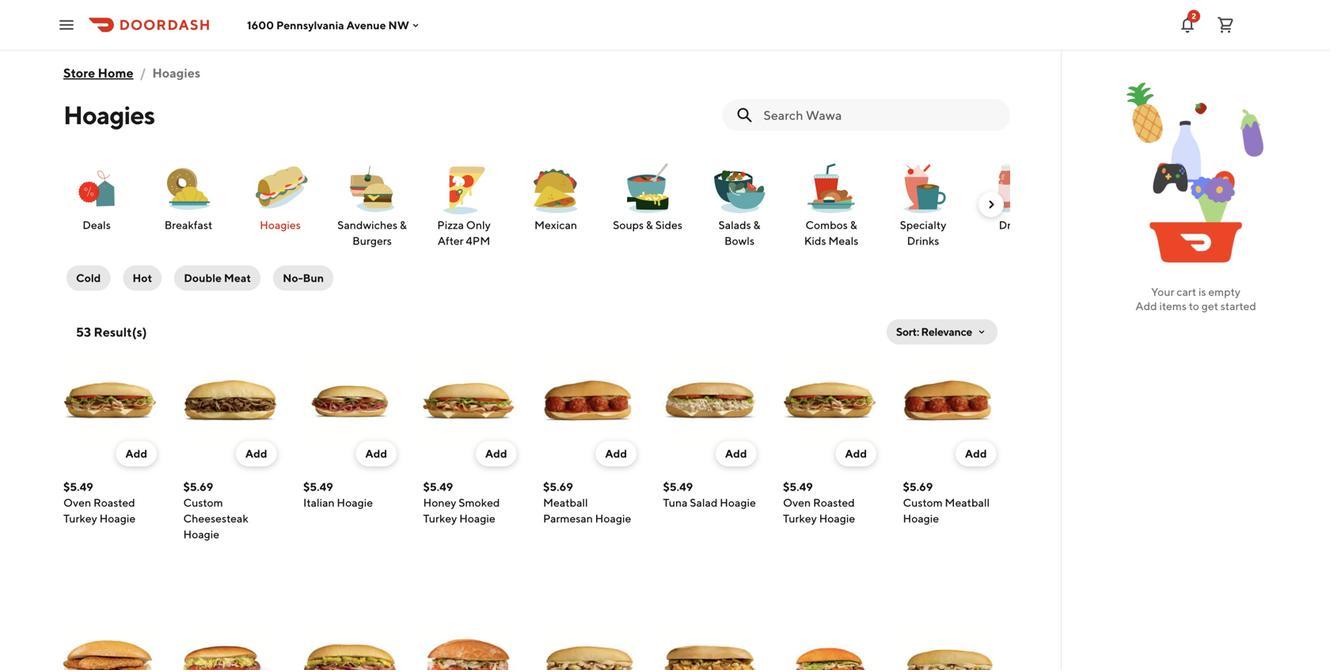 Task type: locate. For each thing, give the bounding box(es) containing it.
tuna
[[663, 497, 688, 510]]

1 oven from the left
[[63, 497, 91, 510]]

hoagies right /
[[152, 65, 201, 80]]

hoagies
[[152, 65, 201, 80], [63, 100, 155, 130], [260, 219, 301, 232]]

0 horizontal spatial drinks
[[907, 234, 939, 247]]

oven for 2nd oven roasted turkey hoagie image from the left
[[783, 497, 811, 510]]

0 horizontal spatial turkey
[[63, 512, 97, 525]]

1 horizontal spatial oven roasted turkey hoagie image
[[783, 354, 877, 448]]

1 horizontal spatial turkey
[[423, 512, 457, 525]]

1 & from the left
[[400, 219, 407, 232]]

4 & from the left
[[850, 219, 857, 232]]

store
[[63, 65, 95, 80]]

turkey for honey smoked turkey hoagie image
[[423, 512, 457, 525]]

1 oven roasted turkey hoagie image from the left
[[63, 354, 157, 448]]

drinks link
[[976, 160, 1055, 234]]

3 $5.49 from the left
[[423, 481, 453, 494]]

1 meatball from the left
[[543, 497, 588, 510]]

kids
[[804, 234, 826, 247]]

add inside your cart is empty add items to get started
[[1136, 300, 1157, 313]]

deals image
[[68, 160, 125, 217]]

hoagies down the hoagies "image"
[[260, 219, 301, 232]]

italian hoagie image
[[303, 354, 397, 448]]

add for honey smoked turkey hoagie image
[[485, 447, 507, 461]]

$5.49
[[63, 481, 93, 494], [303, 481, 333, 494], [423, 481, 453, 494], [663, 481, 693, 494], [783, 481, 813, 494]]

avenue
[[347, 18, 386, 31]]

meat
[[224, 272, 251, 285]]

& for salads
[[754, 219, 761, 232]]

2 $5.49 from the left
[[303, 481, 333, 494]]

smoked
[[459, 497, 500, 510]]

5 $5.49 from the left
[[783, 481, 813, 494]]

add button
[[116, 441, 157, 467], [116, 441, 157, 467], [236, 441, 277, 467], [236, 441, 277, 467], [356, 441, 397, 467], [356, 441, 397, 467], [476, 441, 517, 467], [476, 441, 517, 467], [596, 441, 637, 467], [596, 441, 637, 467], [716, 441, 757, 467], [716, 441, 757, 467], [836, 441, 877, 467], [836, 441, 877, 467], [956, 441, 997, 467], [956, 441, 997, 467]]

2 turkey from the left
[[423, 512, 457, 525]]

$5.69 custom cheesesteak hoagie
[[183, 481, 248, 541]]

$5.49 oven roasted turkey hoagie
[[63, 481, 136, 525], [783, 481, 855, 525]]

2
[[1192, 11, 1197, 21]]

turkey inside '$5.49 honey smoked turkey hoagie'
[[423, 512, 457, 525]]

custom cheesesteak hoagie image
[[183, 354, 277, 448]]

1 horizontal spatial meatball
[[945, 497, 990, 510]]

$5.69 for $5.69 custom cheesesteak hoagie
[[183, 481, 213, 494]]

your cart is empty add items to get started
[[1136, 285, 1257, 313]]

custom for custom cheesesteak hoagie
[[183, 497, 223, 510]]

sandwiches
[[338, 219, 398, 232]]

$5.49 honey smoked turkey hoagie
[[423, 481, 500, 525]]

honey smoked turkey hoagie image
[[423, 354, 517, 448]]

hoagie inside $5.69 custom meatball hoagie
[[903, 512, 939, 525]]

$5.49 inside the $5.49 tuna salad hoagie
[[663, 481, 693, 494]]

0 horizontal spatial $5.49 oven roasted turkey hoagie
[[63, 481, 136, 525]]

$5.69 inside $5.69 custom cheesesteak hoagie
[[183, 481, 213, 494]]

add
[[1136, 300, 1157, 313], [125, 447, 147, 461], [245, 447, 267, 461], [365, 447, 387, 461], [485, 447, 507, 461], [605, 447, 627, 461], [725, 447, 747, 461], [845, 447, 867, 461], [965, 447, 987, 461]]

& for soups
[[646, 219, 653, 232]]

& right sandwiches
[[400, 219, 407, 232]]

sort: relevance
[[896, 325, 972, 339]]

2 roasted from the left
[[813, 497, 855, 510]]

is
[[1199, 285, 1206, 299]]

$5.49 italian hoagie
[[303, 481, 373, 510]]

1 horizontal spatial oven
[[783, 497, 811, 510]]

honey
[[423, 497, 456, 510]]

2 custom from the left
[[903, 497, 943, 510]]

hoagies down home
[[63, 100, 155, 130]]

salads & bowls link
[[700, 160, 779, 250]]

1 vertical spatial drinks
[[907, 234, 939, 247]]

53
[[76, 325, 91, 340]]

soups & sides
[[613, 219, 683, 232]]

cold button
[[67, 266, 110, 291]]

mexican link
[[516, 160, 596, 234]]

& inside sandwiches & burgers
[[400, 219, 407, 232]]

add for meatball parmesan hoagie image
[[605, 447, 627, 461]]

add for the custom cheesesteak hoagie image
[[245, 447, 267, 461]]

drinks
[[999, 219, 1031, 232], [907, 234, 939, 247]]

1 horizontal spatial $5.69
[[543, 481, 573, 494]]

oven roasted turkey hoagie image
[[63, 354, 157, 448], [783, 354, 877, 448]]

0 horizontal spatial custom
[[183, 497, 223, 510]]

meatball parmesan hoagie image
[[543, 354, 637, 448]]

$5.49 for honey smoked turkey hoagie image
[[423, 481, 453, 494]]

italian
[[303, 497, 335, 510]]

3 turkey from the left
[[783, 512, 817, 525]]

tuna salad hoagie image
[[663, 354, 757, 448]]

custom chicken cheesesteak hoagie image
[[543, 619, 637, 671]]

$5.69 inside the $5.69 meatball parmesan hoagie
[[543, 481, 573, 494]]

2 $5.69 from the left
[[543, 481, 573, 494]]

2 horizontal spatial $5.69
[[903, 481, 933, 494]]

& right salads
[[754, 219, 761, 232]]

1 turkey from the left
[[63, 512, 97, 525]]

2 oven from the left
[[783, 497, 811, 510]]

& inside soups & sides link
[[646, 219, 653, 232]]

salad
[[690, 497, 718, 510]]

double
[[184, 272, 222, 285]]

custom inside $5.69 custom cheesesteak hoagie
[[183, 497, 223, 510]]

salads & bowls image
[[711, 160, 768, 217]]

2 $5.49 oven roasted turkey hoagie from the left
[[783, 481, 855, 525]]

0 horizontal spatial $5.69
[[183, 481, 213, 494]]

2 vertical spatial hoagies
[[260, 219, 301, 232]]

hoagie inside '$5.49 honey smoked turkey hoagie'
[[459, 512, 496, 525]]

drinks down drinks image
[[999, 219, 1031, 232]]

custom inside $5.69 custom meatball hoagie
[[903, 497, 943, 510]]

soups & sides link
[[608, 160, 687, 234]]

oven
[[63, 497, 91, 510], [783, 497, 811, 510]]

specialty
[[900, 219, 947, 232]]

ham hoagie image
[[423, 619, 517, 671]]

1 horizontal spatial $5.49 oven roasted turkey hoagie
[[783, 481, 855, 525]]

hoagies image
[[252, 160, 309, 217]]

$5.49 inside '$5.49 honey smoked turkey hoagie'
[[423, 481, 453, 494]]

sides
[[655, 219, 683, 232]]

2 meatball from the left
[[945, 497, 990, 510]]

0 horizontal spatial roasted
[[93, 497, 135, 510]]

& up 'meals'
[[850, 219, 857, 232]]

open menu image
[[57, 15, 76, 34]]

pennsylvania
[[276, 18, 344, 31]]

1 custom from the left
[[183, 497, 223, 510]]

no-
[[283, 272, 303, 285]]

$5.69 inside $5.69 custom meatball hoagie
[[903, 481, 933, 494]]

& inside salads & bowls
[[754, 219, 761, 232]]

to
[[1189, 300, 1200, 313]]

add for custom meatball hoagie image
[[965, 447, 987, 461]]

combos & kids meals link
[[792, 160, 871, 250]]

1 horizontal spatial roasted
[[813, 497, 855, 510]]

soups
[[613, 219, 644, 232]]

add for italian hoagie image
[[365, 447, 387, 461]]

bun
[[303, 272, 324, 285]]

hoagie inside the $5.49 tuna salad hoagie
[[720, 497, 756, 510]]

pizza only after 4pm link
[[424, 160, 504, 250]]

1 horizontal spatial drinks
[[999, 219, 1031, 232]]

custom
[[183, 497, 223, 510], [903, 497, 943, 510]]

turkey
[[63, 512, 97, 525], [423, 512, 457, 525], [783, 512, 817, 525]]

cold link
[[63, 263, 114, 294]]

1 $5.69 from the left
[[183, 481, 213, 494]]

0 horizontal spatial oven
[[63, 497, 91, 510]]

$5.69
[[183, 481, 213, 494], [543, 481, 573, 494], [903, 481, 933, 494]]

0 horizontal spatial oven roasted turkey hoagie image
[[63, 354, 157, 448]]

get
[[1202, 300, 1219, 313]]

/
[[140, 65, 146, 80]]

salads & bowls
[[719, 219, 761, 247]]

hoagie
[[337, 497, 373, 510], [720, 497, 756, 510], [99, 512, 136, 525], [459, 512, 496, 525], [595, 512, 631, 525], [819, 512, 855, 525], [903, 512, 939, 525], [183, 528, 219, 541]]

4 $5.49 from the left
[[663, 481, 693, 494]]

$5.49 inside $5.49 italian hoagie
[[303, 481, 333, 494]]

$5.49 tuna salad hoagie
[[663, 481, 756, 510]]

drinks down the specialty
[[907, 234, 939, 247]]

& left sides
[[646, 219, 653, 232]]

1 roasted from the left
[[93, 497, 135, 510]]

hot link
[[120, 263, 165, 294]]

2 & from the left
[[646, 219, 653, 232]]

breakfast image
[[160, 160, 217, 217]]

3 $5.69 from the left
[[903, 481, 933, 494]]

2 horizontal spatial turkey
[[783, 512, 817, 525]]

& inside combos & kids meals
[[850, 219, 857, 232]]

custom for custom meatball hoagie
[[903, 497, 943, 510]]

&
[[400, 219, 407, 232], [646, 219, 653, 232], [754, 219, 761, 232], [850, 219, 857, 232]]

3 & from the left
[[754, 219, 761, 232]]

meatball
[[543, 497, 588, 510], [945, 497, 990, 510]]

bowls
[[725, 234, 755, 247]]

roasted
[[93, 497, 135, 510], [813, 497, 855, 510]]

1 horizontal spatial custom
[[903, 497, 943, 510]]

cart
[[1177, 285, 1197, 299]]

0 horizontal spatial meatball
[[543, 497, 588, 510]]

drinks image
[[987, 160, 1044, 217]]

store home link
[[63, 57, 133, 89]]



Task type: describe. For each thing, give the bounding box(es) containing it.
deals
[[83, 219, 111, 232]]

1600 pennsylvania avenue nw button
[[247, 18, 422, 31]]

double meat button
[[174, 266, 261, 291]]

no-bun button
[[273, 266, 333, 291]]

1 $5.49 oven roasted turkey hoagie from the left
[[63, 481, 136, 525]]

oven for 1st oven roasted turkey hoagie image from left
[[63, 497, 91, 510]]

1 $5.49 from the left
[[63, 481, 93, 494]]

relevance
[[921, 325, 972, 339]]

buffalo chicken cheesesteak hoagie image
[[663, 619, 757, 671]]

burgers
[[353, 234, 392, 247]]

no-bun
[[283, 272, 324, 285]]

turkey for 1st oven roasted turkey hoagie image from left
[[63, 512, 97, 525]]

breakfast
[[164, 219, 212, 232]]

mexican
[[534, 219, 577, 232]]

1600 pennsylvania avenue nw
[[247, 18, 409, 31]]

specialty drinks link
[[884, 160, 963, 250]]

breakfast link
[[149, 160, 228, 234]]

custom double meat hoagie image
[[183, 619, 277, 671]]

parmesan
[[543, 512, 593, 525]]

hoagies link
[[241, 160, 320, 234]]

after
[[438, 234, 464, 247]]

deals link
[[57, 160, 136, 234]]

notification bell image
[[1178, 15, 1197, 34]]

$5.49 for "tuna salad hoagie" image
[[663, 481, 693, 494]]

double meat link
[[171, 263, 264, 294]]

$5.49 for italian hoagie image
[[303, 481, 333, 494]]

0 vertical spatial hoagies
[[152, 65, 201, 80]]

roasted for 1st oven roasted turkey hoagie image from left
[[93, 497, 135, 510]]

hoagie inside the $5.69 meatball parmesan hoagie
[[595, 512, 631, 525]]

custom double meat italian hoagie image
[[303, 619, 397, 671]]

hot
[[133, 272, 152, 285]]

hot button
[[123, 266, 162, 291]]

soups & sides image
[[619, 160, 676, 217]]

salads
[[719, 219, 751, 232]]

blt hoagie image
[[783, 619, 877, 671]]

hoagie inside $5.69 custom cheesesteak hoagie
[[183, 528, 219, 541]]

$5.69 custom meatball hoagie
[[903, 481, 990, 525]]

cheesesteak
[[183, 512, 248, 525]]

your
[[1151, 285, 1175, 299]]

sort: relevance button
[[887, 320, 998, 345]]

combos & kids meals image
[[803, 160, 860, 217]]

double meat
[[184, 272, 251, 285]]

add for "tuna salad hoagie" image
[[725, 447, 747, 461]]

meals
[[829, 234, 859, 247]]

next image
[[985, 198, 998, 211]]

started
[[1221, 300, 1257, 313]]

mexican image
[[527, 160, 584, 217]]

pizza
[[437, 219, 464, 232]]

sandwiches & burgers link
[[333, 160, 412, 250]]

meatball inside $5.69 custom meatball hoagie
[[945, 497, 990, 510]]

4pm
[[466, 234, 490, 247]]

result(s)
[[94, 325, 147, 340]]

hoagie inside $5.49 italian hoagie
[[337, 497, 373, 510]]

sort:
[[896, 325, 919, 339]]

turkey for 2nd oven roasted turkey hoagie image from the left
[[783, 512, 817, 525]]

specialty drinks
[[900, 219, 947, 247]]

pizza only after 4pm
[[437, 219, 491, 247]]

no-bun link
[[270, 263, 337, 294]]

$5.69 for $5.69 custom meatball hoagie
[[903, 481, 933, 494]]

nw
[[388, 18, 409, 31]]

items
[[1160, 300, 1187, 313]]

2 oven roasted turkey hoagie image from the left
[[783, 354, 877, 448]]

$5.69 for $5.69 meatball parmesan hoagie
[[543, 481, 573, 494]]

only
[[466, 219, 491, 232]]

0 items, open order cart image
[[1216, 15, 1235, 34]]

combos & kids meals
[[804, 219, 859, 247]]

combos
[[806, 219, 848, 232]]

cold
[[76, 272, 101, 285]]

specialty drinks image
[[895, 160, 952, 217]]

& for sandwiches
[[400, 219, 407, 232]]

custom meatball hoagie image
[[903, 354, 997, 448]]

1 vertical spatial hoagies
[[63, 100, 155, 130]]

meatball inside the $5.69 meatball parmesan hoagie
[[543, 497, 588, 510]]

empty
[[1209, 285, 1241, 299]]

pizza only after 4pm image
[[436, 160, 493, 217]]

sandwiches & burgers image
[[344, 160, 401, 217]]

1600
[[247, 18, 274, 31]]

Search Wawa search field
[[764, 107, 998, 124]]

0 vertical spatial drinks
[[999, 219, 1031, 232]]

roasted for 2nd oven roasted turkey hoagie image from the left
[[813, 497, 855, 510]]

chicken cheesesteak hoagie image
[[903, 619, 997, 671]]

53 result(s)
[[76, 325, 147, 340]]

$5.69 meatball parmesan hoagie
[[543, 481, 631, 525]]

home
[[98, 65, 133, 80]]

custom breaded chicken strips hoagie image
[[63, 619, 157, 671]]

store home / hoagies
[[63, 65, 201, 80]]

sandwiches & burgers
[[338, 219, 407, 247]]

& for combos
[[850, 219, 857, 232]]

drinks inside the specialty drinks
[[907, 234, 939, 247]]



Task type: vqa. For each thing, say whether or not it's contained in the screenshot.


